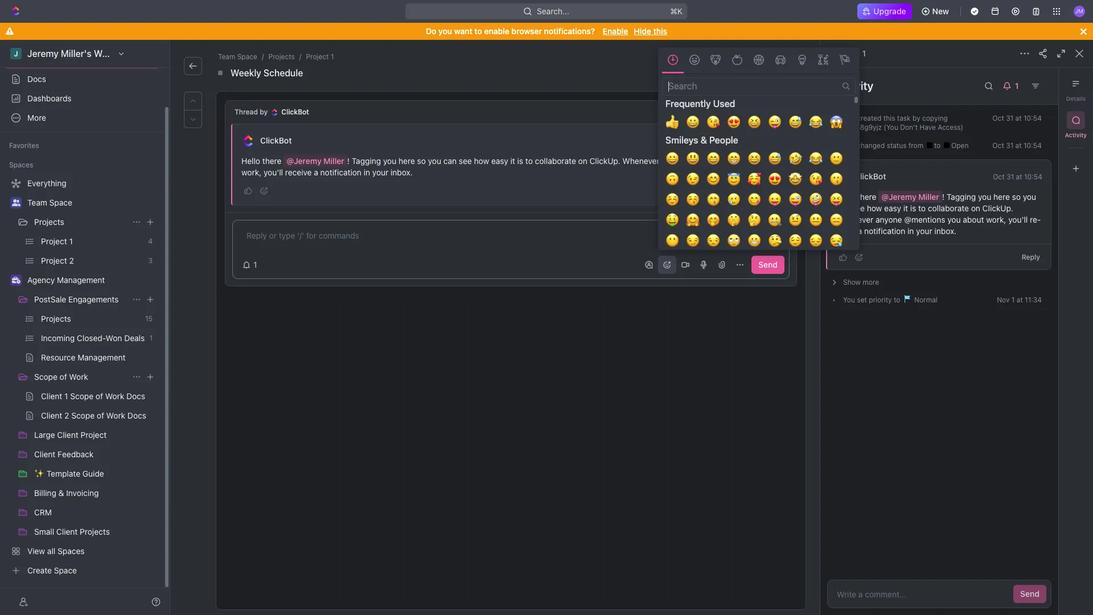 Task type: vqa. For each thing, say whether or not it's contained in the screenshot.
Laptop Code 'image'
no



Task type: describe. For each thing, give the bounding box(es) containing it.
work, for a
[[242, 167, 262, 177]]

upgrade
[[874, 6, 907, 16]]

hello for ceive
[[837, 192, 856, 202]]

nov 1 at 11:34
[[997, 296, 1042, 304]]

favorites
[[9, 141, 39, 150]]

priority
[[869, 296, 892, 304]]

🤩
[[789, 170, 803, 188]]

😁
[[727, 150, 741, 168]]

dashboards link
[[5, 89, 159, 108]]

status
[[887, 141, 907, 150]]

🤣
[[789, 150, 803, 168]]

projects link inside sidebar navigation
[[34, 213, 128, 231]]

notifications?
[[544, 26, 595, 36]]

see for ceive
[[852, 203, 865, 213]]

do you want to enable browser notifications? enable hide this
[[426, 26, 668, 36]]

😍 inside frequently used element
[[727, 113, 741, 131]]

😔
[[809, 232, 823, 250]]

1 button
[[238, 256, 264, 274]]

thread
[[235, 108, 258, 116]]

0 vertical spatial projects link
[[266, 51, 297, 63]]

notification inside ! tagging you here so you can see how easy it is to collaborate on clickup. whenever anyone @mentions you about work, you'll re ceive a notification in your inbox.
[[865, 226, 906, 236]]

frequently
[[666, 98, 711, 109]]

😗 ☺️
[[666, 170, 844, 209]]

changed
[[857, 141, 885, 150]]

spaces
[[9, 161, 33, 169]]

browser
[[512, 26, 542, 36]]

list of emoji element
[[659, 96, 860, 615]]

you'll for a
[[264, 167, 283, 177]]

🤗
[[686, 211, 700, 229]]

activity inside task sidebar content section
[[834, 79, 874, 92]]

😅 inside frequently used element
[[789, 113, 803, 131]]

so for a
[[417, 156, 426, 166]]

😇
[[727, 170, 741, 188]]

docs link
[[5, 70, 159, 88]]

easy for ceive
[[885, 203, 902, 213]]

👍
[[666, 113, 680, 131]]

😍 inside smileys & people element
[[768, 170, 782, 188]]

clear image
[[843, 83, 850, 90]]

postsale engagements link
[[34, 290, 128, 309]]

1 horizontal spatial project
[[834, 48, 861, 58]]

clickbot button
[[260, 136, 292, 146]]

on for ceive
[[972, 203, 981, 213]]

send button inside task sidebar content section
[[1014, 585, 1047, 603]]

to inside ! tagging you here so you can see how easy it is to collaborate on clickup. whenever anyone @mentions you about work, you'll re ceive a notification in your inbox.
[[919, 203, 926, 213]]

😆 for 😜
[[748, 113, 762, 131]]

ceive
[[837, 215, 1041, 236]]

🤐
[[768, 211, 782, 229]]

scope of work link
[[34, 368, 128, 386]]

work
[[69, 372, 88, 382]]

enable
[[484, 26, 510, 36]]

team for team space
[[27, 198, 47, 207]]

access)
[[938, 123, 964, 132]]

smileys
[[666, 135, 699, 145]]

favorites button
[[5, 139, 44, 153]]

😶
[[666, 232, 680, 250]]

🙃
[[666, 170, 680, 188]]

anyone for a
[[662, 156, 689, 166]]

😑 😶
[[666, 211, 844, 250]]

scope
[[34, 372, 57, 382]]

enable
[[603, 26, 628, 36]]

management
[[57, 275, 105, 285]]

user group image
[[12, 199, 20, 206]]

it for ceive
[[904, 203, 909, 213]]

in inside ! tagging you here so you can see how easy it is to collaborate on clickup. whenever anyone @mentions you about work, you'll re ceive a notification in your inbox.
[[908, 226, 914, 236]]

😜 inside frequently used element
[[768, 113, 782, 131]]

do
[[426, 26, 437, 36]]

by inside you created this task by copying #8678g9yjz (you don't have access)
[[913, 114, 921, 122]]

! tagging you here so you can see how easy it is to collaborate on clickup. whenever anyone @mentions you about work, you'll receive a notification in your inbox.
[[242, 156, 773, 177]]

🥰
[[748, 170, 762, 188]]

you for you
[[844, 296, 856, 304]]

re
[[1030, 215, 1041, 224]]

😝 🤑
[[666, 191, 844, 229]]

scope of work
[[34, 372, 88, 382]]

🤪
[[809, 191, 823, 209]]

team space
[[27, 198, 72, 207]]

how for a
[[474, 156, 489, 166]]

about for a
[[749, 156, 771, 166]]

0 vertical spatial projects
[[269, 52, 295, 61]]

in inside ! tagging you here so you can see how easy it is to collaborate on clickup. whenever anyone @mentions you about work, you'll receive a notification in your inbox.
[[364, 167, 370, 177]]

🤔
[[748, 211, 762, 229]]

task sidebar content section
[[821, 68, 1059, 615]]

😅 inside smileys & people element
[[768, 150, 782, 168]]

😙
[[707, 191, 721, 209]]

😘 inside frequently used element
[[707, 113, 721, 131]]

projects inside 'link'
[[34, 217, 64, 227]]

1 inside task sidebar content section
[[1012, 296, 1015, 304]]

0 horizontal spatial by
[[260, 108, 268, 116]]

space for team space / projects / project 1
[[237, 52, 257, 61]]

inbox. inside ! tagging you here so you can see how easy it is to collaborate on clickup. whenever anyone @mentions you about work, you'll re ceive a notification in your inbox.
[[935, 226, 957, 236]]

🙂
[[830, 150, 844, 168]]

0 vertical spatial clickbot
[[282, 108, 309, 116]]

task sidebar navigation tab list
[[1064, 75, 1089, 178]]

weekly schedule
[[231, 68, 303, 78]]

0 horizontal spatial project
[[306, 52, 329, 61]]

weekly
[[231, 68, 261, 78]]

🤑
[[666, 211, 680, 229]]

schedule
[[264, 68, 303, 78]]

&
[[701, 135, 707, 145]]

normal
[[913, 296, 938, 304]]

dashboards
[[27, 93, 72, 103]]

clickup. for a
[[590, 156, 621, 166]]

agency
[[27, 275, 55, 285]]

receive
[[285, 167, 312, 177]]

0 vertical spatial this
[[654, 26, 668, 36]]

space for team space
[[49, 198, 72, 207]]

🙄
[[727, 232, 741, 250]]

0 horizontal spatial send button
[[752, 256, 785, 274]]

open
[[950, 141, 969, 150]]

anyone for ceive
[[876, 215, 903, 224]]

😛
[[768, 191, 782, 209]]

weekly schedule link
[[228, 66, 305, 80]]

2 / from the left
[[300, 52, 302, 61]]

😐
[[809, 211, 823, 229]]

don't
[[901, 123, 918, 132]]

🤫
[[727, 211, 741, 229]]

😱
[[830, 113, 844, 131]]

e
[[796, 61, 800, 69]]

😑
[[830, 211, 844, 229]]

postsale
[[34, 294, 66, 304]]

people
[[710, 135, 739, 145]]

easy for a
[[492, 156, 509, 166]]

hello there for ceive
[[837, 192, 879, 202]]

☺️
[[666, 191, 680, 209]]

frequently used
[[666, 98, 736, 109]]

have
[[920, 123, 936, 132]]

how for ceive
[[867, 203, 883, 213]]

smileys & people
[[666, 135, 739, 145]]

you'll for ceive
[[1009, 215, 1028, 224]]

😝
[[830, 191, 844, 209]]

clickup. for ceive
[[983, 203, 1014, 213]]

see for a
[[459, 156, 472, 166]]

1 horizontal spatial project 1 link
[[834, 48, 866, 58]]

it for a
[[511, 156, 515, 166]]

🙂 🙃
[[666, 150, 844, 188]]



Task type: locate. For each thing, give the bounding box(es) containing it.
1 vertical spatial your
[[917, 226, 933, 236]]

clickup. inside ! tagging you here so you can see how easy it is to collaborate on clickup. whenever anyone @mentions you about work, you'll re ceive a notification in your inbox.
[[983, 203, 1014, 213]]

1 horizontal spatial anyone
[[876, 215, 903, 224]]

you'll left receive
[[264, 167, 283, 177]]

😆 for 😅
[[748, 150, 762, 168]]

tagging for a
[[352, 156, 381, 166]]

! for a
[[347, 156, 350, 166]]

of
[[60, 372, 67, 382]]

hello
[[242, 156, 260, 166], [837, 192, 856, 202]]

😬
[[748, 232, 762, 250]]

how inside ! tagging you here so you can see how easy it is to collaborate on clickup. whenever anyone @mentions you about work, you'll re ceive a notification in your inbox.
[[867, 203, 883, 213]]

can for a
[[444, 156, 457, 166]]

by right thread
[[260, 108, 268, 116]]

team space / projects / project 1
[[218, 52, 334, 61]]

clickbot
[[282, 108, 309, 116], [260, 136, 292, 145], [855, 171, 887, 181]]

sidebar navigation
[[0, 40, 170, 615]]

0 vertical spatial easy
[[492, 156, 509, 166]]

a inside ! tagging you here so you can see how easy it is to collaborate on clickup. whenever anyone @mentions you about work, you'll receive a notification in your inbox.
[[314, 167, 318, 177]]

1 horizontal spatial 😅
[[789, 113, 803, 131]]

@mentions inside ! tagging you here so you can see how easy it is to collaborate on clickup. whenever anyone @mentions you about work, you'll receive a notification in your inbox.
[[691, 156, 732, 166]]

to inside ! tagging you here so you can see how easy it is to collaborate on clickup. whenever anyone @mentions you about work, you'll receive a notification in your inbox.
[[526, 156, 533, 166]]

anyone inside ! tagging you here so you can see how easy it is to collaborate on clickup. whenever anyone @mentions you about work, you'll re ceive a notification in your inbox.
[[876, 215, 903, 224]]

here for a
[[399, 156, 415, 166]]

so for ceive
[[1013, 192, 1021, 202]]

1 horizontal spatial projects
[[269, 52, 295, 61]]

😂 for 🤣
[[809, 150, 823, 168]]

how inside ! tagging you here so you can see how easy it is to collaborate on clickup. whenever anyone @mentions you about work, you'll receive a notification in your inbox.
[[474, 156, 489, 166]]

your inside ! tagging you here so you can see how easy it is to collaborate on clickup. whenever anyone @mentions you about work, you'll receive a notification in your inbox.
[[372, 167, 389, 177]]

@mentions
[[691, 156, 732, 166], [905, 215, 946, 224]]

you'll inside ! tagging you here so you can see how easy it is to collaborate on clickup. whenever anyone @mentions you about work, you'll receive a notification in your inbox.
[[264, 167, 283, 177]]

you'll inside ! tagging you here so you can see how easy it is to collaborate on clickup. whenever anyone @mentions you about work, you'll re ceive a notification in your inbox.
[[1009, 215, 1028, 224]]

project 1 link up weekly schedule link
[[304, 51, 336, 63]]

1 horizontal spatial so
[[1013, 192, 1021, 202]]

new
[[933, 6, 950, 16]]

😒
[[707, 232, 721, 250]]

😜
[[768, 113, 782, 131], [789, 191, 803, 209]]

is for a
[[518, 156, 524, 166]]

a right receive
[[314, 167, 318, 177]]

/ up weekly schedule link
[[262, 52, 264, 61]]

about for ceive
[[963, 215, 985, 224]]

1 horizontal spatial about
[[963, 215, 985, 224]]

changed status from
[[856, 141, 926, 150]]

clickbot inside 'button'
[[260, 136, 292, 145]]

! inside ! tagging you here so you can see how easy it is to collaborate on clickup. whenever anyone @mentions you about work, you'll receive a notification in your inbox.
[[347, 156, 350, 166]]

1 horizontal spatial space
[[237, 52, 257, 61]]

#8678g9yjz
[[844, 123, 882, 132]]

work, left re
[[987, 215, 1007, 224]]

😅 left 🤣
[[768, 150, 782, 168]]

0 vertical spatial hello
[[242, 156, 260, 166]]

agency management
[[27, 275, 105, 285]]

this right hide
[[654, 26, 668, 36]]

docs
[[27, 74, 46, 84]]

2 you from the top
[[844, 296, 856, 304]]

1 horizontal spatial send button
[[1014, 585, 1047, 603]]

work, down clickbot 'button'
[[242, 167, 262, 177]]

tree
[[5, 174, 159, 580]]

0 horizontal spatial see
[[459, 156, 472, 166]]

1 horizontal spatial in
[[908, 226, 914, 236]]

whenever inside ! tagging you here so you can see how easy it is to collaborate on clickup. whenever anyone @mentions you about work, you'll receive a notification in your inbox.
[[623, 156, 660, 166]]

here inside ! tagging you here so you can see how easy it is to collaborate on clickup. whenever anyone @mentions you about work, you'll re ceive a notification in your inbox.
[[994, 192, 1010, 202]]

/ up schedule
[[300, 52, 302, 61]]

😃
[[686, 150, 700, 168]]

can for ceive
[[837, 203, 850, 213]]

1 vertical spatial here
[[994, 192, 1010, 202]]

0 vertical spatial see
[[459, 156, 472, 166]]

clickup. inside ! tagging you here so you can see how easy it is to collaborate on clickup. whenever anyone @mentions you about work, you'll receive a notification in your inbox.
[[590, 156, 621, 166]]

0 horizontal spatial hello there
[[242, 156, 284, 166]]

space
[[237, 52, 257, 61], [49, 198, 72, 207]]

1 vertical spatial hello there
[[837, 192, 879, 202]]

😗
[[830, 170, 844, 188]]

there for ceive
[[858, 192, 877, 202]]

team up the weekly
[[218, 52, 235, 61]]

@mentions for ceive
[[905, 215, 946, 224]]

1 horizontal spatial 😘
[[809, 170, 823, 188]]

0 horizontal spatial team
[[27, 198, 47, 207]]

you left set
[[844, 296, 856, 304]]

whenever inside ! tagging you here so you can see how easy it is to collaborate on clickup. whenever anyone @mentions you about work, you'll re ceive a notification in your inbox.
[[837, 215, 874, 224]]

tagging
[[352, 156, 381, 166], [947, 192, 976, 202]]

see inside ! tagging you here so you can see how easy it is to collaborate on clickup. whenever anyone @mentions you about work, you'll receive a notification in your inbox.
[[459, 156, 472, 166]]

activity
[[834, 79, 874, 92], [1066, 132, 1087, 138]]

it inside ! tagging you here so you can see how easy it is to collaborate on clickup. whenever anyone @mentions you about work, you'll receive a notification in your inbox.
[[511, 156, 515, 166]]

1 vertical spatial notification
[[865, 226, 906, 236]]

about inside ! tagging you here so you can see how easy it is to collaborate on clickup. whenever anyone @mentions you about work, you'll re ceive a notification in your inbox.
[[963, 215, 985, 224]]

there
[[262, 156, 282, 166], [858, 192, 877, 202]]

😋
[[748, 191, 762, 209]]

😆 up 🥰
[[748, 150, 762, 168]]

1 inside "button"
[[253, 260, 257, 269]]

1 vertical spatial anyone
[[876, 215, 903, 224]]

Search search field
[[662, 78, 856, 96]]

whenever
[[623, 156, 660, 166], [837, 215, 874, 224]]

0 horizontal spatial easy
[[492, 156, 509, 166]]

clickbot down thread by in the top of the page
[[260, 136, 292, 145]]

1 vertical spatial hello
[[837, 192, 856, 202]]

from
[[909, 141, 924, 150]]

hello there down 😗
[[837, 192, 879, 202]]

whenever left 😃
[[623, 156, 660, 166]]

1 vertical spatial clickbot
[[260, 136, 292, 145]]

0 horizontal spatial clickup.
[[590, 156, 621, 166]]

details
[[1067, 95, 1086, 102]]

tree containing team space
[[5, 174, 159, 580]]

you for you created this task by copying #8678g9yjz (you don't have access)
[[844, 114, 856, 122]]

tagging inside ! tagging you here so you can see how easy it is to collaborate on clickup. whenever anyone @mentions you about work, you'll re ceive a notification in your inbox.
[[947, 192, 976, 202]]

anyone inside ! tagging you here so you can see how easy it is to collaborate on clickup. whenever anyone @mentions you about work, you'll receive a notification in your inbox.
[[662, 156, 689, 166]]

clickup.
[[590, 156, 621, 166], [983, 203, 1014, 213]]

can inside ! tagging you here so you can see how easy it is to collaborate on clickup. whenever anyone @mentions you about work, you'll re ceive a notification in your inbox.
[[837, 203, 850, 213]]

about
[[749, 156, 771, 166], [963, 215, 985, 224]]

team for team space / projects / project 1
[[218, 52, 235, 61]]

2 vertical spatial clickbot
[[855, 171, 887, 181]]

1 vertical spatial send button
[[1014, 585, 1047, 603]]

1 vertical spatial tagging
[[947, 192, 976, 202]]

team inside sidebar navigation
[[27, 198, 47, 207]]

0 horizontal spatial can
[[444, 156, 457, 166]]

on inside ! tagging you here so you can see how easy it is to collaborate on clickup. whenever anyone @mentions you about work, you'll re ceive a notification in your inbox.
[[972, 203, 981, 213]]

projects link down team space
[[34, 213, 128, 231]]

😀 inside smileys & people element
[[666, 150, 680, 168]]

projects link up schedule
[[266, 51, 297, 63]]

😆 inside frequently used element
[[748, 113, 762, 131]]

tagging inside ! tagging you here so you can see how easy it is to collaborate on clickup. whenever anyone @mentions you about work, you'll receive a notification in your inbox.
[[352, 156, 381, 166]]

0 horizontal spatial send
[[759, 260, 778, 269]]

clickbot inside task sidebar content section
[[855, 171, 887, 181]]

agency management link
[[27, 271, 157, 289]]

1 vertical spatial whenever
[[837, 215, 874, 224]]

is inside ! tagging you here so you can see how easy it is to collaborate on clickup. whenever anyone @mentions you about work, you'll receive a notification in your inbox.
[[518, 156, 524, 166]]

1 vertical spatial 😘
[[809, 170, 823, 188]]

😀 up 🙃
[[666, 150, 680, 168]]

1 vertical spatial you
[[844, 296, 856, 304]]

hello there for a
[[242, 156, 284, 166]]

notification inside ! tagging you here so you can see how easy it is to collaborate on clickup. whenever anyone @mentions you about work, you'll receive a notification in your inbox.
[[320, 167, 362, 177]]

business time image
[[12, 277, 20, 284]]

0 vertical spatial activity
[[834, 79, 874, 92]]

0 horizontal spatial project 1 link
[[304, 51, 336, 63]]

😜 down search search box
[[768, 113, 782, 131]]

⌘k
[[671, 6, 683, 16]]

tree inside sidebar navigation
[[5, 174, 159, 580]]

1 vertical spatial collaborate
[[928, 203, 969, 213]]

oct
[[993, 114, 1005, 122], [732, 137, 743, 145], [993, 141, 1005, 150], [994, 172, 1005, 181]]

hello inside task sidebar content section
[[837, 192, 856, 202]]

1 😆 from the top
[[748, 113, 762, 131]]

0 horizontal spatial collaborate
[[535, 156, 576, 166]]

🤨
[[789, 211, 803, 229]]

there for a
[[262, 156, 282, 166]]

anyone right 😑
[[876, 215, 903, 224]]

a inside ! tagging you here so you can see how easy it is to collaborate on clickup. whenever anyone @mentions you about work, you'll re ceive a notification in your inbox.
[[858, 226, 862, 236]]

0 vertical spatial so
[[417, 156, 426, 166]]

postsale engagements
[[34, 294, 119, 304]]

see
[[459, 156, 472, 166], [852, 203, 865, 213]]

collaborate for a
[[535, 156, 576, 166]]

is for ceive
[[911, 203, 917, 213]]

1 horizontal spatial your
[[917, 226, 933, 236]]

0 vertical spatial 😆
[[748, 113, 762, 131]]

1 vertical spatial a
[[858, 226, 862, 236]]

by
[[260, 108, 268, 116], [913, 114, 921, 122]]

1 horizontal spatial @mentions
[[905, 215, 946, 224]]

space inside sidebar navigation
[[49, 198, 72, 207]]

there right the 😝
[[858, 192, 877, 202]]

collaborate inside ! tagging you here so you can see how easy it is to collaborate on clickup. whenever anyone @mentions you about work, you'll re ceive a notification in your inbox.
[[928, 203, 969, 213]]

1 horizontal spatial hello there
[[837, 192, 879, 202]]

1
[[863, 48, 866, 58], [331, 52, 334, 61], [253, 260, 257, 269], [1012, 296, 1015, 304]]

😂 left "😱"
[[809, 113, 823, 131]]

hello down 😗
[[837, 192, 856, 202]]

😀 down frequently
[[686, 113, 700, 131]]

there down clickbot 'button'
[[262, 156, 282, 166]]

collaborate for ceive
[[928, 203, 969, 213]]

0 horizontal spatial team space link
[[27, 194, 157, 212]]

0 vertical spatial clickup.
[[590, 156, 621, 166]]

1 horizontal spatial how
[[867, 203, 883, 213]]

@mentions inside ! tagging you here so you can see how easy it is to collaborate on clickup. whenever anyone @mentions you about work, you'll re ceive a notification in your inbox.
[[905, 215, 946, 224]]

1 horizontal spatial activity
[[1066, 132, 1087, 138]]

tagging for ceive
[[947, 192, 976, 202]]

1 vertical spatial 😆
[[748, 150, 762, 168]]

1 horizontal spatial here
[[994, 192, 1010, 202]]

0 horizontal spatial 😜
[[768, 113, 782, 131]]

reply
[[1022, 253, 1041, 261]]

here for ceive
[[994, 192, 1010, 202]]

new button
[[917, 2, 956, 21]]

😜 inside smileys & people element
[[789, 191, 803, 209]]

about inside ! tagging you here so you can see how easy it is to collaborate on clickup. whenever anyone @mentions you about work, you'll receive a notification in your inbox.
[[749, 156, 771, 166]]

on inside ! tagging you here so you can see how easy it is to collaborate on clickup. whenever anyone @mentions you about work, you'll receive a notification in your inbox.
[[578, 156, 588, 166]]

0 vertical spatial is
[[518, 156, 524, 166]]

0 horizontal spatial notification
[[320, 167, 362, 177]]

1 horizontal spatial can
[[837, 203, 850, 213]]

work,
[[242, 167, 262, 177], [987, 215, 1007, 224]]

0 vertical spatial 😜
[[768, 113, 782, 131]]

space up the weekly
[[237, 52, 257, 61]]

used
[[713, 98, 736, 109]]

0 horizontal spatial how
[[474, 156, 489, 166]]

😂
[[809, 113, 823, 131], [809, 150, 823, 168]]

clickbot up clickbot 'button'
[[282, 108, 309, 116]]

1 horizontal spatial notification
[[865, 226, 906, 236]]

on for a
[[578, 156, 588, 166]]

0 vertical spatial a
[[314, 167, 318, 177]]

hello down clickbot 'button'
[[242, 156, 260, 166]]

you'll
[[264, 167, 283, 177], [1009, 215, 1028, 224]]

! inside ! tagging you here so you can see how easy it is to collaborate on clickup. whenever anyone @mentions you about work, you'll re ceive a notification in your inbox.
[[943, 192, 945, 202]]

11:34
[[1025, 296, 1042, 304]]

/
[[262, 52, 264, 61], [300, 52, 302, 61]]

😘 up &
[[707, 113, 721, 131]]

here
[[399, 156, 415, 166], [994, 192, 1010, 202]]

2 😂 from the top
[[809, 150, 823, 168]]

reply button
[[1018, 250, 1045, 264]]

1 vertical spatial team
[[27, 198, 47, 207]]

😘 left 😗
[[809, 170, 823, 188]]

0 horizontal spatial there
[[262, 156, 282, 166]]

0 horizontal spatial so
[[417, 156, 426, 166]]

how
[[474, 156, 489, 166], [867, 203, 883, 213]]

0 horizontal spatial inbox.
[[391, 167, 413, 177]]

see inside ! tagging you here so you can see how easy it is to collaborate on clickup. whenever anyone @mentions you about work, you'll re ceive a notification in your inbox.
[[852, 203, 865, 213]]

so inside ! tagging you here so you can see how easy it is to collaborate on clickup. whenever anyone @mentions you about work, you'll receive a notification in your inbox.
[[417, 156, 426, 166]]

can inside ! tagging you here so you can see how easy it is to collaborate on clickup. whenever anyone @mentions you about work, you'll receive a notification in your inbox.
[[444, 156, 457, 166]]

0 horizontal spatial on
[[578, 156, 588, 166]]

0 horizontal spatial activity
[[834, 79, 874, 92]]

0 vertical spatial you'll
[[264, 167, 283, 177]]

notification right the 😪
[[865, 226, 906, 236]]

upgrade link
[[858, 3, 912, 19]]

0 vertical spatial about
[[749, 156, 771, 166]]

0 vertical spatial 😅
[[789, 113, 803, 131]]

nov
[[997, 296, 1010, 304]]

projects link
[[266, 51, 297, 63], [34, 213, 128, 231]]

project 1 link up clear image
[[834, 48, 866, 58]]

whenever for a
[[623, 156, 660, 166]]

😂 right 🤣
[[809, 150, 823, 168]]

team
[[218, 52, 235, 61], [27, 198, 47, 207]]

this inside you created this task by copying #8678g9yjz (you don't have access)
[[884, 114, 896, 122]]

0 vertical spatial 😍
[[727, 113, 741, 131]]

your inside ! tagging you here so you can see how easy it is to collaborate on clickup. whenever anyone @mentions you about work, you'll re ceive a notification in your inbox.
[[917, 226, 933, 236]]

😪
[[830, 232, 844, 250]]

0 vertical spatial here
[[399, 156, 415, 166]]

is inside ! tagging you here so you can see how easy it is to collaborate on clickup. whenever anyone @mentions you about work, you'll re ceive a notification in your inbox.
[[911, 203, 917, 213]]

😘 inside smileys & people element
[[809, 170, 823, 188]]

activity down project 1
[[834, 79, 874, 92]]

1 vertical spatial 😍
[[768, 170, 782, 188]]

1 horizontal spatial hello
[[837, 192, 856, 202]]

you inside you created this task by copying #8678g9yjz (you don't have access)
[[844, 114, 856, 122]]

0 vertical spatial it
[[511, 156, 515, 166]]

0 vertical spatial 😘
[[707, 113, 721, 131]]

frequently used element
[[662, 96, 850, 132]]

inbox. inside ! tagging you here so you can see how easy it is to collaborate on clickup. whenever anyone @mentions you about work, you'll receive a notification in your inbox.
[[391, 167, 413, 177]]

😄
[[707, 150, 721, 168]]

! tagging you here so you can see how easy it is to collaborate on clickup. whenever anyone @mentions you about work, you'll re ceive a notification in your inbox.
[[837, 192, 1041, 236]]

you up "#8678g9yjz"
[[844, 114, 856, 122]]

a
[[314, 167, 318, 177], [858, 226, 862, 236]]

1 vertical spatial 😅
[[768, 150, 782, 168]]

task
[[898, 114, 911, 122]]

😂 inside smileys & people element
[[809, 150, 823, 168]]

0 horizontal spatial projects link
[[34, 213, 128, 231]]

you'll left re
[[1009, 215, 1028, 224]]

1 you from the top
[[844, 114, 856, 122]]

it
[[511, 156, 515, 166], [904, 203, 909, 213]]

whenever for ceive
[[837, 215, 874, 224]]

this up (you
[[884, 114, 896, 122]]

1 vertical spatial in
[[908, 226, 914, 236]]

notification right receive
[[320, 167, 362, 177]]

send
[[759, 260, 778, 269], [1021, 589, 1040, 599]]

😆 down search search box
[[748, 113, 762, 131]]

0 vertical spatial inbox.
[[391, 167, 413, 177]]

0 vertical spatial how
[[474, 156, 489, 166]]

so
[[417, 156, 426, 166], [1013, 192, 1021, 202]]

1 horizontal spatial by
[[913, 114, 921, 122]]

projects down team space
[[34, 217, 64, 227]]

0 horizontal spatial it
[[511, 156, 515, 166]]

😏
[[686, 232, 700, 250]]

anyone up 🙃
[[662, 156, 689, 166]]

1 horizontal spatial team space link
[[216, 51, 260, 63]]

easy inside ! tagging you here so you can see how easy it is to collaborate on clickup. whenever anyone @mentions you about work, you'll receive a notification in your inbox.
[[492, 156, 509, 166]]

1 horizontal spatial you'll
[[1009, 215, 1028, 224]]

on
[[578, 156, 588, 166], [972, 203, 981, 213]]

1 horizontal spatial 😍
[[768, 170, 782, 188]]

0 horizontal spatial 😍
[[727, 113, 741, 131]]

project 1 link
[[834, 48, 866, 58], [304, 51, 336, 63]]

work, inside ! tagging you here so you can see how easy it is to collaborate on clickup. whenever anyone @mentions you about work, you'll re ceive a notification in your inbox.
[[987, 215, 1007, 224]]

0 vertical spatial you
[[844, 114, 856, 122]]

1 horizontal spatial team
[[218, 52, 235, 61]]

you
[[439, 26, 452, 36], [383, 156, 397, 166], [428, 156, 441, 166], [734, 156, 747, 166], [979, 192, 992, 202], [1023, 192, 1037, 202], [948, 215, 961, 224]]

🤭
[[707, 211, 721, 229]]

team right user group image
[[27, 198, 47, 207]]

projects
[[269, 52, 295, 61], [34, 217, 64, 227]]

1 vertical spatial 😂
[[809, 150, 823, 168]]

1 vertical spatial 😜
[[789, 191, 803, 209]]

😆 inside smileys & people element
[[748, 150, 762, 168]]

1 vertical spatial space
[[49, 198, 72, 207]]

a right the 😪
[[858, 226, 862, 236]]

😊
[[707, 170, 721, 188]]

notification
[[320, 167, 362, 177], [865, 226, 906, 236]]

0 vertical spatial there
[[262, 156, 282, 166]]

1 horizontal spatial send
[[1021, 589, 1040, 599]]

0 vertical spatial can
[[444, 156, 457, 166]]

easy
[[492, 156, 509, 166], [885, 203, 902, 213]]

🤥
[[768, 232, 782, 250]]

hello there inside task sidebar content section
[[837, 192, 879, 202]]

smileys & people element
[[662, 132, 850, 615]]

0 vertical spatial notification
[[320, 167, 362, 177]]

0 vertical spatial 😀
[[686, 113, 700, 131]]

projects up schedule
[[269, 52, 295, 61]]

😜 up 🤨
[[789, 191, 803, 209]]

1 vertical spatial how
[[867, 203, 883, 213]]

activity inside the task sidebar navigation tab list
[[1066, 132, 1087, 138]]

work, inside ! tagging you here so you can see how easy it is to collaborate on clickup. whenever anyone @mentions you about work, you'll receive a notification in your inbox.
[[242, 167, 262, 177]]

by up don't
[[913, 114, 921, 122]]

here inside ! tagging you here so you can see how easy it is to collaborate on clickup. whenever anyone @mentions you about work, you'll receive a notification in your inbox.
[[399, 156, 415, 166]]

easy inside ! tagging you here so you can see how easy it is to collaborate on clickup. whenever anyone @mentions you about work, you'll re ceive a notification in your inbox.
[[885, 203, 902, 213]]

😍 up people at the top of page
[[727, 113, 741, 131]]

0 vertical spatial @mentions
[[691, 156, 732, 166]]

hello for a
[[242, 156, 260, 166]]

it inside ! tagging you here so you can see how easy it is to collaborate on clickup. whenever anyone @mentions you about work, you'll re ceive a notification in your inbox.
[[904, 203, 909, 213]]

😀 inside frequently used element
[[686, 113, 700, 131]]

copying
[[923, 114, 948, 122]]

2 😆 from the top
[[748, 150, 762, 168]]

space right user group image
[[49, 198, 72, 207]]

project 1
[[834, 48, 866, 58]]

there inside task sidebar content section
[[858, 192, 877, 202]]

😍 left the 🤩 at the top of page
[[768, 170, 782, 188]]

1 horizontal spatial easy
[[885, 203, 902, 213]]

your
[[372, 167, 389, 177], [917, 226, 933, 236]]

send inside task sidebar content section
[[1021, 589, 1040, 599]]

whenever down the 😝
[[837, 215, 874, 224]]

collaborate inside ! tagging you here so you can see how easy it is to collaborate on clickup. whenever anyone @mentions you about work, you'll receive a notification in your inbox.
[[535, 156, 576, 166]]

engagements
[[68, 294, 119, 304]]

1 vertical spatial can
[[837, 203, 850, 213]]

! for ceive
[[943, 192, 945, 202]]

activity down details
[[1066, 132, 1087, 138]]

clickbot down changed
[[855, 171, 887, 181]]

1 horizontal spatial clickup.
[[983, 203, 1014, 213]]

hello there down clickbot 'button'
[[242, 156, 284, 166]]

😅 up 🤣
[[789, 113, 803, 131]]

😂 inside frequently used element
[[809, 113, 823, 131]]

@mentions for a
[[691, 156, 732, 166]]

1 😂 from the top
[[809, 113, 823, 131]]

1 / from the left
[[262, 52, 264, 61]]

work, for ceive
[[987, 215, 1007, 224]]

😍
[[727, 113, 741, 131], [768, 170, 782, 188]]

so inside ! tagging you here so you can see how easy it is to collaborate on clickup. whenever anyone @mentions you about work, you'll re ceive a notification in your inbox.
[[1013, 192, 1021, 202]]

😂 for 😅
[[809, 113, 823, 131]]

hello there
[[242, 156, 284, 166], [837, 192, 879, 202]]

you created this task by copying #8678g9yjz (you don't have access)
[[844, 114, 964, 132]]



